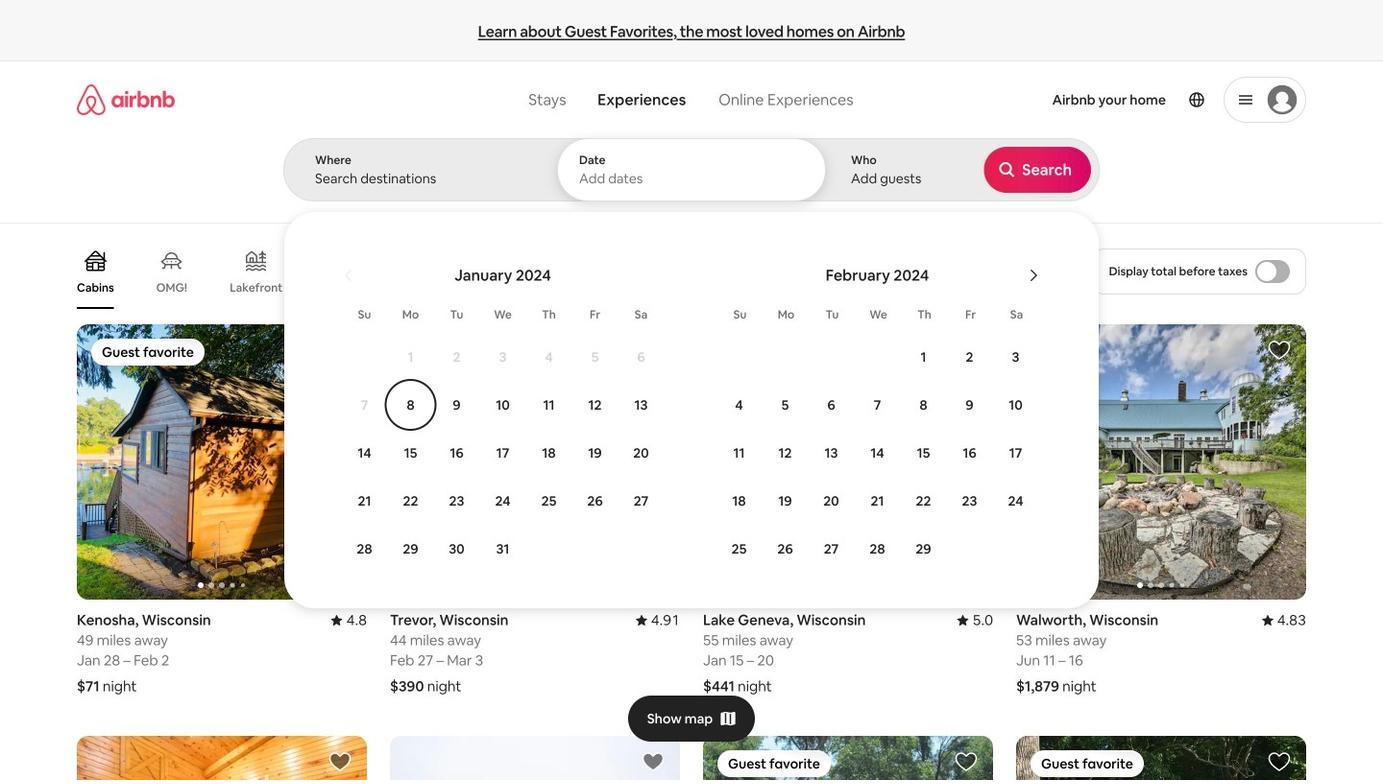 Task type: locate. For each thing, give the bounding box(es) containing it.
Search destinations field
[[315, 170, 524, 187]]

add to wishlist: sawyer, michigan image
[[1268, 751, 1291, 774]]

tab panel
[[283, 138, 1383, 622]]

calendar application
[[307, 245, 1383, 622]]

group
[[77, 234, 977, 309], [77, 325, 367, 600], [390, 325, 680, 600], [703, 325, 993, 600], [1016, 325, 1306, 600], [77, 737, 367, 781], [390, 737, 680, 781], [703, 737, 993, 781], [1016, 737, 1306, 781]]

add to wishlist: lake geneva, wisconsin image
[[955, 339, 978, 362]]

5.0 out of 5 average rating image
[[957, 612, 993, 630]]

add to wishlist: walworth, wisconsin image
[[1268, 339, 1291, 362]]

4.83 out of 5 average rating image
[[1262, 612, 1306, 630]]

None search field
[[283, 61, 1383, 622]]



Task type: describe. For each thing, give the bounding box(es) containing it.
profile element
[[884, 61, 1306, 138]]

4.91 out of 5 average rating image
[[636, 612, 680, 630]]

add to wishlist: porter, indiana image
[[955, 751, 978, 774]]

add to wishlist: trevor, wisconsin image
[[642, 339, 665, 362]]

4.8 out of 5 average rating image
[[331, 612, 367, 630]]

what can we help you find? tab list
[[512, 79, 701, 121]]

add to wishlist: pontiac, illinois image
[[328, 751, 352, 774]]

add to wishlist: mokena, illinois image
[[642, 751, 665, 774]]



Task type: vqa. For each thing, say whether or not it's contained in the screenshot.
Add to wishlist: Lake Geneva, Wisconsin icon
yes



